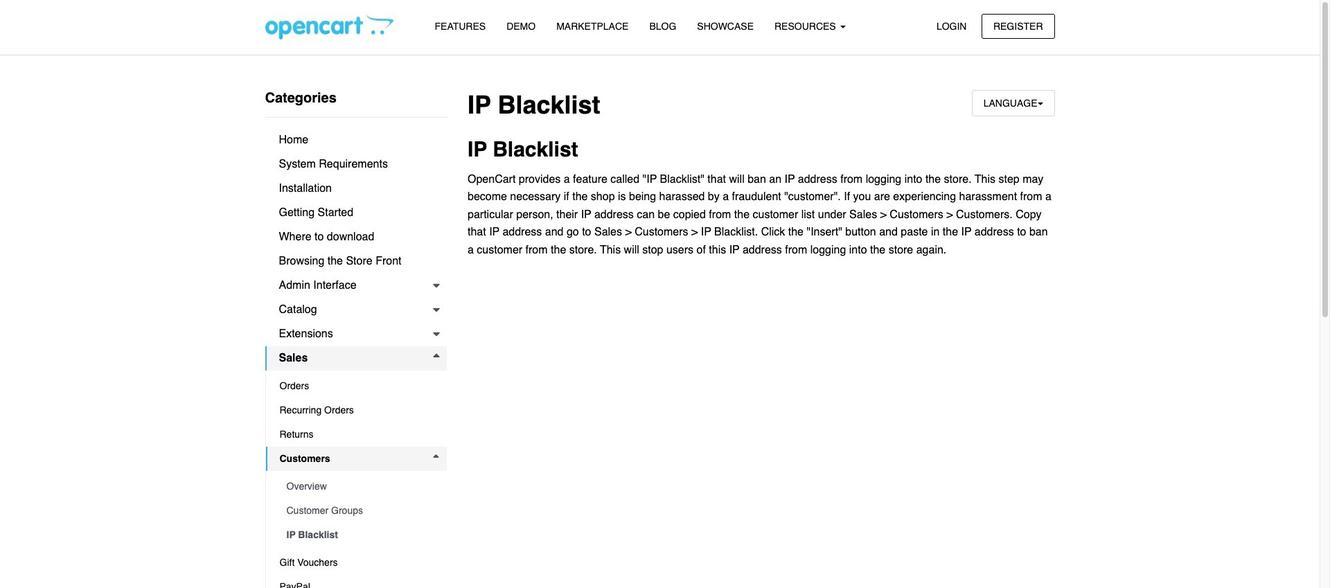 Task type: vqa. For each thing, say whether or not it's contained in the screenshot.
OpenCart - Open Source Shopping Cart Solution image
yes



Task type: describe. For each thing, give the bounding box(es) containing it.
opencart - open source shopping cart solution image
[[265, 15, 393, 40]]



